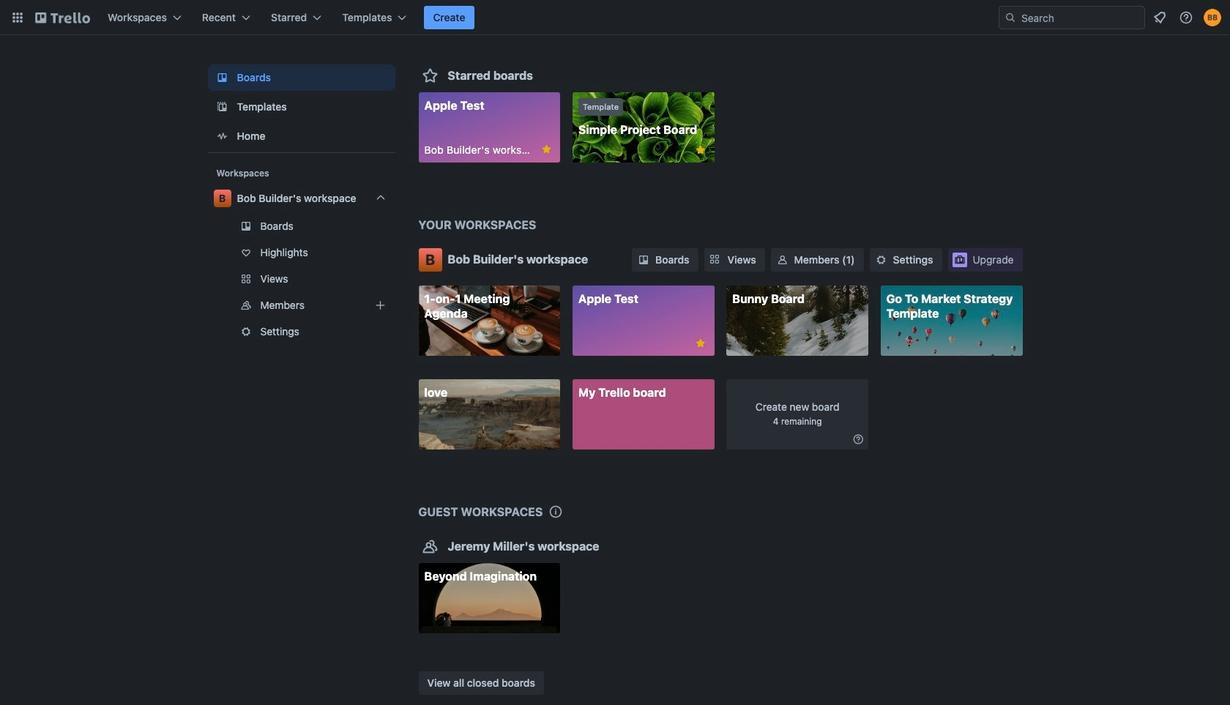 Task type: describe. For each thing, give the bounding box(es) containing it.
primary element
[[0, 0, 1230, 35]]

home image
[[213, 127, 231, 145]]

0 notifications image
[[1151, 9, 1169, 26]]

board image
[[213, 69, 231, 86]]

0 horizontal spatial click to unstar this board. it will be removed from your starred list. image
[[540, 143, 553, 156]]

search image
[[1005, 12, 1016, 23]]



Task type: locate. For each thing, give the bounding box(es) containing it.
0 horizontal spatial sm image
[[775, 252, 790, 267]]

click to unstar this board. it will be removed from your starred list. image
[[540, 143, 553, 156], [694, 144, 707, 157]]

click to unstar this board. it will be removed from your starred list. image
[[694, 337, 707, 350]]

Search field
[[1016, 7, 1145, 29]]

1 horizontal spatial click to unstar this board. it will be removed from your starred list. image
[[694, 144, 707, 157]]

1 horizontal spatial sm image
[[851, 432, 866, 447]]

back to home image
[[35, 6, 90, 29]]

template board image
[[213, 98, 231, 116]]

1 horizontal spatial sm image
[[874, 252, 889, 267]]

1 sm image from the left
[[636, 252, 651, 267]]

0 horizontal spatial sm image
[[636, 252, 651, 267]]

2 sm image from the left
[[874, 252, 889, 267]]

sm image
[[636, 252, 651, 267], [874, 252, 889, 267]]

open information menu image
[[1179, 10, 1194, 25]]

sm image
[[775, 252, 790, 267], [851, 432, 866, 447]]

add image
[[372, 297, 389, 314]]

1 vertical spatial sm image
[[851, 432, 866, 447]]

0 vertical spatial sm image
[[775, 252, 790, 267]]

bob builder (bobbuilder40) image
[[1204, 9, 1222, 26]]



Task type: vqa. For each thing, say whether or not it's contained in the screenshot.
Labels
no



